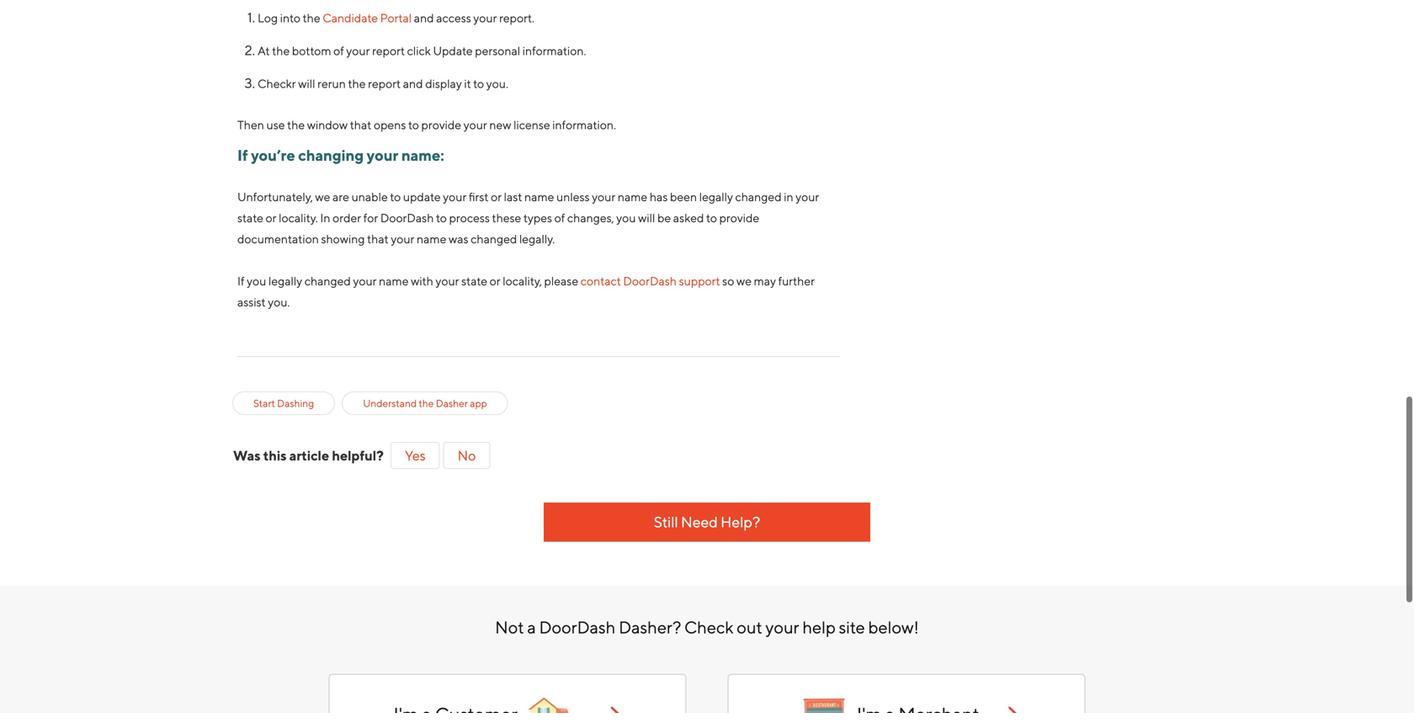 Task type: describe. For each thing, give the bounding box(es) containing it.
understand the dasher app link
[[363, 396, 487, 411]]

0 vertical spatial of
[[334, 44, 344, 58]]

unfortunately, we are unable to update your first or last name unless your name has been legally changed in your state or locality. in order for doordash to process these types of changes, you will be asked to provide documentation showing that your name was changed legally.
[[238, 190, 820, 246]]

and for portal
[[414, 11, 434, 25]]

not a doordash dasher? check out your help site below!
[[495, 618, 920, 637]]

2 horizontal spatial doordash
[[624, 274, 677, 288]]

first
[[469, 190, 489, 204]]

your left "first"
[[443, 190, 467, 204]]

0 horizontal spatial changed
[[305, 274, 351, 288]]

help
[[803, 618, 836, 637]]

still
[[654, 513, 679, 531]]

name:
[[402, 146, 445, 164]]

your left new
[[464, 118, 487, 132]]

order
[[333, 211, 361, 225]]

the right use
[[287, 118, 305, 132]]

portal
[[380, 11, 412, 25]]

1 vertical spatial or
[[266, 211, 277, 225]]

license
[[514, 118, 550, 132]]

for
[[364, 211, 378, 225]]

was this article helpful?
[[233, 448, 384, 464]]

0 vertical spatial that
[[350, 118, 372, 132]]

you. inside so we may further assist you.
[[268, 295, 290, 309]]

candidate portal link
[[323, 11, 412, 25]]

name up types
[[525, 190, 554, 204]]

dasher?
[[619, 618, 682, 637]]

start dashing
[[254, 398, 314, 409]]

no button
[[444, 442, 490, 469]]

no
[[458, 448, 476, 464]]

out
[[737, 618, 763, 637]]

1 vertical spatial report
[[368, 77, 401, 91]]

the left dasher
[[419, 398, 434, 409]]

candidate
[[323, 11, 378, 25]]

this
[[263, 448, 287, 464]]

i'm a merchant image
[[987, 707, 1021, 713]]

update
[[433, 44, 473, 58]]

last
[[504, 190, 522, 204]]

new
[[490, 118, 512, 132]]

a
[[528, 618, 536, 637]]

if for if you legally changed your name with your state or locality, please contact doordash support
[[238, 274, 245, 288]]

still need help?
[[654, 513, 761, 531]]

use
[[267, 118, 285, 132]]

opens
[[374, 118, 406, 132]]

process
[[449, 211, 490, 225]]

if for if you're changing your name:
[[238, 146, 248, 164]]

personal
[[475, 44, 521, 58]]

types
[[524, 211, 552, 225]]

into
[[280, 11, 301, 25]]

1 horizontal spatial doordash
[[539, 618, 616, 637]]

will inside unfortunately, we are unable to update your first or last name unless your name has been legally changed in your state or locality. in order for doordash to process these types of changes, you will be asked to provide documentation showing that your name was changed legally.
[[638, 211, 655, 225]]

yes
[[405, 448, 426, 464]]

was
[[233, 448, 261, 464]]

contact doordash support link
[[581, 274, 721, 288]]

2 vertical spatial or
[[490, 274, 501, 288]]

please
[[545, 274, 579, 288]]

help?
[[721, 513, 761, 531]]

legally.
[[520, 232, 555, 246]]

it
[[464, 77, 471, 91]]

0 vertical spatial provide
[[422, 118, 462, 132]]

your up changes,
[[592, 190, 616, 204]]

your down update
[[391, 232, 415, 246]]

so
[[723, 274, 735, 288]]

name left was
[[417, 232, 447, 246]]

report.
[[499, 11, 535, 25]]

documentation
[[238, 232, 319, 246]]

helpful?
[[332, 448, 384, 464]]

bottom
[[292, 44, 331, 58]]

of inside unfortunately, we are unable to update your first or last name unless your name has been legally changed in your state or locality. in order for doordash to process these types of changes, you will be asked to provide documentation showing that your name was changed legally.
[[555, 211, 565, 225]]

assist
[[238, 295, 266, 309]]

locality.
[[279, 211, 318, 225]]

at
[[258, 44, 270, 58]]

log
[[258, 11, 278, 25]]

1 vertical spatial information.
[[553, 118, 616, 132]]

0 horizontal spatial will
[[298, 77, 315, 91]]

app
[[470, 398, 487, 409]]

your right the out
[[766, 618, 800, 637]]

name left has
[[618, 190, 648, 204]]

to right unable
[[390, 190, 401, 204]]

you're
[[251, 146, 295, 164]]

then use the window that opens to provide your new license information.
[[238, 118, 616, 132]]

1 vertical spatial state
[[462, 274, 488, 288]]

state inside unfortunately, we are unable to update your first or last name unless your name has been legally changed in your state or locality. in order for doordash to process these types of changes, you will be asked to provide documentation showing that your name was changed legally.
[[238, 211, 264, 225]]

unless
[[557, 190, 590, 204]]

your down showing
[[353, 274, 377, 288]]

0 horizontal spatial you
[[247, 274, 266, 288]]

been
[[670, 190, 697, 204]]

start
[[254, 398, 275, 409]]

name left with
[[379, 274, 409, 288]]

dashing
[[277, 398, 314, 409]]

checkr will rerun the report and display it to you.
[[258, 77, 509, 91]]

window
[[307, 118, 348, 132]]

dasher
[[436, 398, 468, 409]]

these
[[492, 211, 522, 225]]

contact
[[581, 274, 621, 288]]

2 horizontal spatial changed
[[736, 190, 782, 204]]

may
[[754, 274, 776, 288]]

asked
[[674, 211, 704, 225]]



Task type: vqa. For each thing, say whether or not it's contained in the screenshot.
have
no



Task type: locate. For each thing, give the bounding box(es) containing it.
checkr
[[258, 77, 296, 91]]

1 if from the top
[[238, 146, 248, 164]]

yes button
[[391, 442, 440, 469]]

1 vertical spatial you
[[247, 274, 266, 288]]

to right it
[[474, 77, 484, 91]]

information. down report.
[[523, 44, 587, 58]]

not
[[495, 618, 524, 637]]

1 vertical spatial that
[[367, 232, 389, 246]]

was
[[449, 232, 469, 246]]

access
[[436, 11, 471, 25]]

1 vertical spatial if
[[238, 274, 245, 288]]

0 horizontal spatial you.
[[268, 295, 290, 309]]

rerun
[[318, 77, 346, 91]]

or down the unfortunately,
[[266, 211, 277, 225]]

0 horizontal spatial legally
[[269, 274, 302, 288]]

we left are
[[315, 190, 330, 204]]

will left be
[[638, 211, 655, 225]]

that left opens
[[350, 118, 372, 132]]

the
[[303, 11, 321, 25], [272, 44, 290, 58], [348, 77, 366, 91], [287, 118, 305, 132], [419, 398, 434, 409]]

0 vertical spatial changed
[[736, 190, 782, 204]]

unfortunately,
[[238, 190, 313, 204]]

your right the in
[[796, 190, 820, 204]]

2 if from the top
[[238, 274, 245, 288]]

1 vertical spatial you.
[[268, 295, 290, 309]]

0 vertical spatial doordash
[[381, 211, 434, 225]]

legally right been
[[700, 190, 733, 204]]

information. right license
[[553, 118, 616, 132]]

you
[[617, 211, 636, 225], [247, 274, 266, 288]]

so we may further assist you.
[[238, 274, 815, 309]]

need
[[681, 513, 718, 531]]

0 horizontal spatial of
[[334, 44, 344, 58]]

and
[[414, 11, 434, 25], [403, 77, 423, 91]]

below!
[[869, 618, 920, 637]]

article
[[290, 448, 329, 464]]

0 horizontal spatial we
[[315, 190, 330, 204]]

you.
[[487, 77, 509, 91], [268, 295, 290, 309]]

still need help? link
[[544, 503, 871, 542]]

0 vertical spatial report
[[372, 44, 405, 58]]

doordash down update
[[381, 211, 434, 225]]

we for unfortunately,
[[315, 190, 330, 204]]

of right types
[[555, 211, 565, 225]]

changed down showing
[[305, 274, 351, 288]]

the right at
[[272, 44, 290, 58]]

legally inside unfortunately, we are unable to update your first or last name unless your name has been legally changed in your state or locality. in order for doordash to process these types of changes, you will be asked to provide documentation showing that your name was changed legally.
[[700, 190, 733, 204]]

start dashing link
[[254, 396, 314, 411]]

0 vertical spatial legally
[[700, 190, 733, 204]]

0 vertical spatial or
[[491, 190, 502, 204]]

state
[[238, 211, 264, 225], [462, 274, 488, 288]]

your
[[474, 11, 497, 25], [346, 44, 370, 58], [464, 118, 487, 132], [367, 146, 399, 164], [443, 190, 467, 204], [592, 190, 616, 204], [796, 190, 820, 204], [391, 232, 415, 246], [353, 274, 377, 288], [436, 274, 459, 288], [766, 618, 800, 637]]

be
[[658, 211, 671, 225]]

doordash right "contact"
[[624, 274, 677, 288]]

2 vertical spatial changed
[[305, 274, 351, 288]]

or left locality,
[[490, 274, 501, 288]]

0 vertical spatial we
[[315, 190, 330, 204]]

unable
[[352, 190, 388, 204]]

we right the so
[[737, 274, 752, 288]]

to right asked
[[707, 211, 718, 225]]

support
[[679, 274, 721, 288]]

the right rerun
[[348, 77, 366, 91]]

or left the last
[[491, 190, 502, 204]]

legally
[[700, 190, 733, 204], [269, 274, 302, 288]]

or
[[491, 190, 502, 204], [266, 211, 277, 225], [490, 274, 501, 288]]

understand the dasher app
[[363, 398, 487, 409]]

0 horizontal spatial doordash
[[381, 211, 434, 225]]

if up assist
[[238, 274, 245, 288]]

0 vertical spatial state
[[238, 211, 264, 225]]

are
[[333, 190, 349, 204]]

we for so
[[737, 274, 752, 288]]

of
[[334, 44, 344, 58], [555, 211, 565, 225]]

showing
[[321, 232, 365, 246]]

you up assist
[[247, 274, 266, 288]]

1 vertical spatial legally
[[269, 274, 302, 288]]

you. right assist
[[268, 295, 290, 309]]

you. right it
[[487, 77, 509, 91]]

1 horizontal spatial provide
[[720, 211, 760, 225]]

0 horizontal spatial provide
[[422, 118, 462, 132]]

0 vertical spatial and
[[414, 11, 434, 25]]

will
[[298, 77, 315, 91], [638, 211, 655, 225]]

check
[[685, 618, 734, 637]]

0 vertical spatial information.
[[523, 44, 587, 58]]

will left rerun
[[298, 77, 315, 91]]

0 vertical spatial if
[[238, 146, 248, 164]]

and left "display" at the left of the page
[[403, 77, 423, 91]]

to
[[474, 77, 484, 91], [408, 118, 419, 132], [390, 190, 401, 204], [436, 211, 447, 225], [707, 211, 718, 225]]

we inside unfortunately, we are unable to update your first or last name unless your name has been legally changed in your state or locality. in order for doordash to process these types of changes, you will be asked to provide documentation showing that your name was changed legally.
[[315, 190, 330, 204]]

the right into
[[303, 11, 321, 25]]

0 vertical spatial you
[[617, 211, 636, 225]]

1 horizontal spatial changed
[[471, 232, 517, 246]]

provide up 'name:'
[[422, 118, 462, 132]]

2 vertical spatial doordash
[[539, 618, 616, 637]]

click
[[407, 44, 431, 58]]

state down was
[[462, 274, 488, 288]]

1 vertical spatial of
[[555, 211, 565, 225]]

in
[[320, 211, 331, 225]]

provide right asked
[[720, 211, 760, 225]]

0 vertical spatial you.
[[487, 77, 509, 91]]

changing
[[298, 146, 364, 164]]

1 vertical spatial provide
[[720, 211, 760, 225]]

changes,
[[568, 211, 615, 225]]

1 horizontal spatial you
[[617, 211, 636, 225]]

your right with
[[436, 274, 459, 288]]

0 vertical spatial will
[[298, 77, 315, 91]]

0 horizontal spatial state
[[238, 211, 264, 225]]

that inside unfortunately, we are unable to update your first or last name unless your name has been legally changed in your state or locality. in order for doordash to process these types of changes, you will be asked to provide documentation showing that your name was changed legally.
[[367, 232, 389, 246]]

legally down documentation
[[269, 274, 302, 288]]

you right changes,
[[617, 211, 636, 225]]

changed
[[736, 190, 782, 204], [471, 232, 517, 246], [305, 274, 351, 288]]

1 horizontal spatial legally
[[700, 190, 733, 204]]

to right opens
[[408, 118, 419, 132]]

changed left the in
[[736, 190, 782, 204]]

we
[[315, 190, 330, 204], [737, 274, 752, 288]]

report up opens
[[368, 77, 401, 91]]

provide
[[422, 118, 462, 132], [720, 211, 760, 225]]

1 vertical spatial and
[[403, 77, 423, 91]]

state down the unfortunately,
[[238, 211, 264, 225]]

doordash right a
[[539, 618, 616, 637]]

in
[[784, 190, 794, 204]]

your down opens
[[367, 146, 399, 164]]

1 vertical spatial will
[[638, 211, 655, 225]]

then
[[238, 118, 264, 132]]

we inside so we may further assist you.
[[737, 274, 752, 288]]

that down for at the top of the page
[[367, 232, 389, 246]]

1 vertical spatial changed
[[471, 232, 517, 246]]

update
[[403, 190, 441, 204]]

understand
[[363, 398, 417, 409]]

doordash inside unfortunately, we are unable to update your first or last name unless your name has been legally changed in your state or locality. in order for doordash to process these types of changes, you will be asked to provide documentation showing that your name was changed legally.
[[381, 211, 434, 225]]

name
[[525, 190, 554, 204], [618, 190, 648, 204], [417, 232, 447, 246], [379, 274, 409, 288]]

your right access at the left top of the page
[[474, 11, 497, 25]]

at the bottom of your report click update personal information.
[[258, 44, 587, 58]]

of right bottom
[[334, 44, 344, 58]]

has
[[650, 190, 668, 204]]

1 horizontal spatial you.
[[487, 77, 509, 91]]

if
[[238, 146, 248, 164], [238, 274, 245, 288]]

report left the click
[[372, 44, 405, 58]]

display
[[425, 77, 462, 91]]

locality,
[[503, 274, 542, 288]]

and for report
[[403, 77, 423, 91]]

1 horizontal spatial will
[[638, 211, 655, 225]]

1 horizontal spatial state
[[462, 274, 488, 288]]

if left "you're"
[[238, 146, 248, 164]]

changed down these
[[471, 232, 517, 246]]

i'm a customer image
[[518, 683, 581, 713]]

site
[[839, 618, 866, 637]]

your down candidate
[[346, 44, 370, 58]]

provide inside unfortunately, we are unable to update your first or last name unless your name has been legally changed in your state or locality. in order for doordash to process these types of changes, you will be asked to provide documentation showing that your name was changed legally.
[[720, 211, 760, 225]]

log into the candidate portal and access your report.
[[258, 11, 537, 25]]

you inside unfortunately, we are unable to update your first or last name unless your name has been legally changed in your state or locality. in order for doordash to process these types of changes, you will be asked to provide documentation showing that your name was changed legally.
[[617, 211, 636, 225]]

1 horizontal spatial we
[[737, 274, 752, 288]]

to left process on the top left of the page
[[436, 211, 447, 225]]

further
[[779, 274, 815, 288]]

1 horizontal spatial of
[[555, 211, 565, 225]]

1 vertical spatial doordash
[[624, 274, 677, 288]]

1 vertical spatial we
[[737, 274, 752, 288]]

if you're changing your name:
[[238, 146, 445, 164]]

with
[[411, 274, 434, 288]]

if you legally changed your name with your state or locality, please contact doordash support
[[238, 274, 721, 288]]

and right portal
[[414, 11, 434, 25]]



